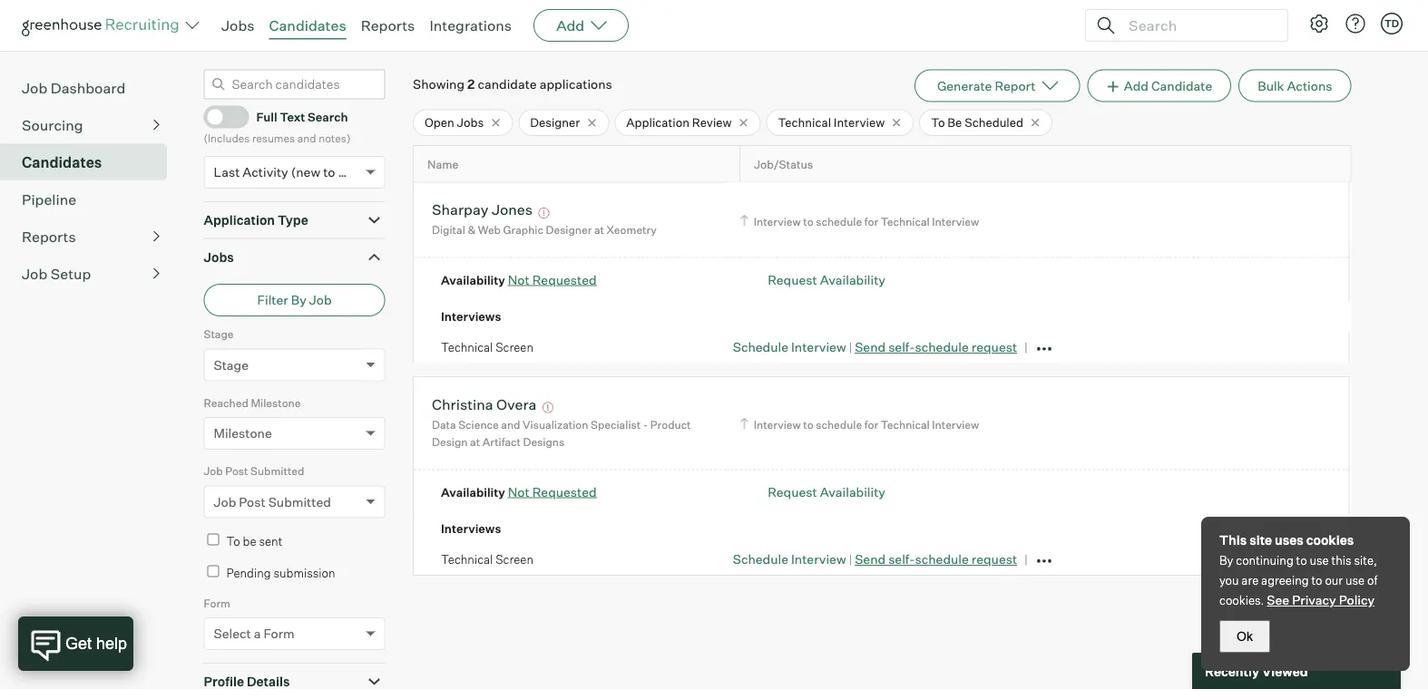 Task type: vqa. For each thing, say whether or not it's contained in the screenshot.
Job associated with Job Dashboard LINK
yes



Task type: describe. For each thing, give the bounding box(es) containing it.
0 vertical spatial submitted
[[251, 465, 304, 479]]

self- for overa
[[889, 552, 915, 568]]

setup
[[51, 265, 91, 283]]

actions
[[1288, 78, 1333, 94]]

product
[[651, 418, 691, 432]]

submission
[[274, 566, 335, 581]]

for for overa
[[865, 418, 879, 432]]

screen for overa
[[496, 553, 534, 567]]

last
[[214, 164, 240, 180]]

pending submission
[[226, 566, 335, 581]]

sharpay jones
[[432, 201, 533, 219]]

interviews for sharpay
[[441, 310, 501, 324]]

td button
[[1378, 9, 1407, 38]]

sent
[[259, 534, 283, 549]]

science
[[459, 418, 499, 432]]

candidate
[[478, 76, 537, 92]]

christina
[[432, 395, 493, 414]]

schedule for sharpay jones
[[733, 340, 789, 356]]

not for first not requested dropdown button
[[508, 272, 530, 288]]

1 vertical spatial reports link
[[22, 226, 160, 248]]

Search candidates field
[[204, 70, 385, 100]]

1 horizontal spatial reports
[[361, 16, 415, 34]]

review
[[692, 115, 732, 130]]

continuing
[[1237, 554, 1294, 568]]

last activity (new to old)
[[214, 164, 362, 180]]

see privacy policy
[[1267, 593, 1375, 609]]

recently viewed
[[1205, 664, 1309, 680]]

ok button
[[1220, 621, 1271, 654]]

add for add
[[557, 16, 585, 34]]

0 vertical spatial job post submitted
[[204, 465, 304, 479]]

at inside data science and visualization specialist - product design at artifact designs
[[470, 436, 480, 449]]

reached
[[204, 396, 249, 410]]

to for to be scheduled
[[931, 115, 945, 130]]

(new
[[291, 164, 321, 180]]

0 vertical spatial stage
[[204, 328, 234, 341]]

2
[[468, 76, 475, 92]]

candidate reports are now available! apply filters and select "view in app" element
[[915, 70, 1081, 102]]

uses
[[1275, 533, 1304, 549]]

privacy
[[1293, 593, 1337, 609]]

and inside data science and visualization specialist - product design at artifact designs
[[501, 418, 521, 432]]

by continuing to use this site, you are agreeing to our use of cookies.
[[1220, 554, 1378, 608]]

filter by job button
[[204, 284, 385, 317]]

to be sent
[[226, 534, 283, 549]]

data science and visualization specialist - product design at artifact designs
[[432, 418, 691, 449]]

pending
[[226, 566, 271, 581]]

not for second not requested dropdown button from the top
[[508, 484, 530, 500]]

0 vertical spatial milestone
[[251, 396, 301, 410]]

name
[[428, 157, 459, 171]]

1 vertical spatial candidates
[[22, 153, 102, 171]]

be
[[243, 534, 256, 549]]

job post submitted element
[[204, 463, 385, 532]]

job setup link
[[22, 263, 160, 285]]

activity
[[243, 164, 288, 180]]

generate report button
[[915, 70, 1081, 102]]

this site uses cookies
[[1220, 533, 1354, 549]]

request availability button for second not requested dropdown button from the top
[[768, 484, 886, 500]]

2 not requested button from the top
[[508, 484, 597, 500]]

bulk actions link
[[1239, 70, 1352, 102]]

cookies.
[[1220, 594, 1265, 608]]

Search text field
[[1125, 12, 1272, 39]]

schedule interview link for christina overa
[[733, 552, 847, 568]]

add candidate
[[1124, 78, 1213, 94]]

screen for jones
[[496, 340, 534, 355]]

| for christina overa
[[849, 553, 853, 567]]

2 requested from the top
[[533, 484, 597, 500]]

resumes
[[252, 132, 295, 145]]

report
[[995, 78, 1036, 94]]

site,
[[1355, 554, 1378, 568]]

last activity (new to old) option
[[214, 164, 362, 180]]

candidate
[[1152, 78, 1213, 94]]

schedule for christina overa
[[733, 552, 789, 568]]

this
[[1332, 554, 1352, 568]]

1 horizontal spatial at
[[594, 223, 604, 237]]

0 vertical spatial designer
[[530, 115, 580, 130]]

job inside "filter by job" button
[[309, 292, 332, 308]]

select a form
[[214, 627, 295, 642]]

jones
[[492, 201, 533, 219]]

specialist
[[591, 418, 641, 432]]

job dashboard link
[[22, 77, 160, 99]]

-
[[643, 418, 648, 432]]

0 horizontal spatial candidates link
[[22, 151, 160, 173]]

bulk actions
[[1258, 78, 1333, 94]]

filter by job
[[257, 292, 332, 308]]

search
[[308, 110, 348, 124]]

(includes
[[204, 132, 250, 145]]

recently
[[1205, 664, 1260, 680]]

schedule interview link for sharpay jones
[[733, 340, 847, 356]]

jobs link
[[221, 16, 255, 34]]

1 vertical spatial stage
[[214, 357, 249, 373]]

showing
[[413, 76, 465, 92]]

viewed
[[1263, 664, 1309, 680]]

0 vertical spatial post
[[225, 465, 248, 479]]

reached milestone
[[204, 396, 301, 410]]

digital & web graphic designer at xeometry
[[432, 223, 657, 237]]

application type
[[204, 213, 308, 228]]

by inside by continuing to use this site, you are agreeing to our use of cookies.
[[1220, 554, 1234, 568]]

sourcing
[[22, 116, 83, 134]]

dashboard
[[51, 79, 125, 97]]

add button
[[534, 9, 629, 42]]

agreeing
[[1262, 574, 1309, 588]]

job for job setup link
[[22, 265, 47, 283]]

xeometry
[[607, 223, 657, 237]]

designs
[[523, 436, 565, 449]]

2 vertical spatial jobs
[[204, 249, 234, 265]]

To be sent checkbox
[[207, 534, 219, 546]]

send for christina overa
[[855, 552, 886, 568]]

interview to schedule for technical interview link for sharpay jones
[[738, 213, 984, 230]]

availability not requested for first not requested dropdown button
[[441, 272, 597, 288]]

self- for jones
[[889, 340, 915, 356]]

see
[[1267, 593, 1290, 609]]

artifact
[[483, 436, 521, 449]]

0 vertical spatial use
[[1310, 554, 1330, 568]]

for for jones
[[865, 215, 879, 228]]

1 vertical spatial jobs
[[457, 115, 484, 130]]

design
[[432, 436, 468, 449]]

application review
[[627, 115, 732, 130]]

job dashboard
[[22, 79, 125, 97]]

job setup
[[22, 265, 91, 283]]

request for second not requested dropdown button from the top
[[768, 484, 818, 500]]

td button
[[1382, 13, 1403, 34]]

add candidate link
[[1088, 70, 1232, 102]]

visualization
[[523, 418, 589, 432]]

be
[[948, 115, 962, 130]]

td
[[1385, 17, 1400, 30]]

generate
[[938, 78, 992, 94]]

1 vertical spatial form
[[264, 627, 295, 642]]

scheduled
[[965, 115, 1024, 130]]

sharpay jones has been in technical interview for more than 14 days image
[[536, 208, 552, 219]]

interview to schedule for technical interview for sharpay jones
[[754, 215, 980, 228]]

our
[[1326, 574, 1344, 588]]

0 vertical spatial jobs
[[221, 16, 255, 34]]



Task type: locate. For each thing, give the bounding box(es) containing it.
cookies
[[1307, 533, 1354, 549]]

for
[[865, 215, 879, 228], [865, 418, 879, 432]]

site
[[1250, 533, 1273, 549]]

1 horizontal spatial candidates
[[269, 16, 346, 34]]

1 vertical spatial request
[[768, 484, 818, 500]]

0 vertical spatial at
[[594, 223, 604, 237]]

form
[[204, 597, 230, 611], [264, 627, 295, 642]]

to
[[323, 164, 335, 180], [804, 215, 814, 228], [804, 418, 814, 432], [1297, 554, 1308, 568], [1312, 574, 1323, 588]]

1 vertical spatial reports
[[22, 228, 76, 246]]

1 interview to schedule for technical interview link from the top
[[738, 213, 984, 230]]

checkmark image
[[212, 110, 226, 123]]

request for overa
[[972, 552, 1018, 568]]

1 interview to schedule for technical interview from the top
[[754, 215, 980, 228]]

candidates link down sourcing link at the left of page
[[22, 151, 160, 173]]

application for application type
[[204, 213, 275, 228]]

1 vertical spatial |
[[849, 553, 853, 567]]

1 vertical spatial application
[[204, 213, 275, 228]]

1 vertical spatial request availability button
[[768, 484, 886, 500]]

2 schedule interview link from the top
[[733, 552, 847, 568]]

not down graphic
[[508, 272, 530, 288]]

request for jones
[[972, 340, 1018, 356]]

by up you
[[1220, 554, 1234, 568]]

1 vertical spatial technical screen
[[441, 553, 534, 567]]

0 vertical spatial interview to schedule for technical interview link
[[738, 213, 984, 230]]

2 interviews from the top
[[441, 522, 501, 537]]

0 horizontal spatial to
[[226, 534, 240, 549]]

integrations
[[430, 16, 512, 34]]

0 vertical spatial to
[[931, 115, 945, 130]]

0 vertical spatial form
[[204, 597, 230, 611]]

1 horizontal spatial by
[[1220, 554, 1234, 568]]

0 horizontal spatial use
[[1310, 554, 1330, 568]]

1 schedule interview link from the top
[[733, 340, 847, 356]]

1 vertical spatial screen
[[496, 553, 534, 567]]

2 request from the top
[[972, 552, 1018, 568]]

1 vertical spatial interviews
[[441, 522, 501, 537]]

send self-schedule request link for sharpay jones
[[855, 340, 1018, 356]]

2 interview to schedule for technical interview link from the top
[[738, 416, 984, 434]]

policy
[[1340, 593, 1375, 609]]

1 vertical spatial request availability
[[768, 484, 886, 500]]

job for job dashboard link
[[22, 79, 47, 97]]

0 vertical spatial by
[[291, 292, 307, 308]]

2 send from the top
[[855, 552, 886, 568]]

1 horizontal spatial application
[[627, 115, 690, 130]]

0 vertical spatial interview to schedule for technical interview
[[754, 215, 980, 228]]

technical screen for sharpay
[[441, 340, 534, 355]]

0 vertical spatial technical screen
[[441, 340, 534, 355]]

0 horizontal spatial reports
[[22, 228, 76, 246]]

1 request availability button from the top
[[768, 272, 886, 288]]

1 vertical spatial self-
[[889, 552, 915, 568]]

open jobs
[[425, 115, 484, 130]]

reports link
[[361, 16, 415, 34], [22, 226, 160, 248]]

to for to be sent
[[226, 534, 240, 549]]

|
[[849, 341, 853, 355], [849, 553, 853, 567]]

0 vertical spatial schedule interview link
[[733, 340, 847, 356]]

1 vertical spatial interview to schedule for technical interview
[[754, 418, 980, 432]]

pipeline
[[22, 190, 76, 208]]

jobs down 'application type'
[[204, 249, 234, 265]]

2 availability not requested from the top
[[441, 484, 597, 500]]

job inside job dashboard link
[[22, 79, 47, 97]]

2 schedule from the top
[[733, 552, 789, 568]]

job for job post submitted 'element'
[[204, 465, 223, 479]]

use
[[1310, 554, 1330, 568], [1346, 574, 1365, 588]]

&
[[468, 223, 476, 237]]

1 vertical spatial not
[[508, 484, 530, 500]]

milestone
[[251, 396, 301, 410], [214, 426, 272, 442]]

schedule
[[733, 340, 789, 356], [733, 552, 789, 568]]

reports link up showing
[[361, 16, 415, 34]]

1 technical screen from the top
[[441, 340, 534, 355]]

filter
[[257, 292, 288, 308]]

0 horizontal spatial reports link
[[22, 226, 160, 248]]

0 vertical spatial self-
[[889, 340, 915, 356]]

interview to schedule for technical interview link
[[738, 213, 984, 230], [738, 416, 984, 434]]

Pending submission checkbox
[[207, 566, 219, 578]]

and up artifact
[[501, 418, 521, 432]]

at down science
[[470, 436, 480, 449]]

notes)
[[319, 132, 351, 145]]

1 horizontal spatial use
[[1346, 574, 1365, 588]]

bulk
[[1258, 78, 1285, 94]]

1 schedule from the top
[[733, 340, 789, 356]]

technical interview
[[778, 115, 885, 130]]

1 vertical spatial schedule interview | send self-schedule request
[[733, 552, 1018, 568]]

not down artifact
[[508, 484, 530, 500]]

(50)
[[22, 30, 48, 46]]

0 vertical spatial schedule
[[733, 340, 789, 356]]

0 vertical spatial application
[[627, 115, 690, 130]]

1 horizontal spatial and
[[501, 418, 521, 432]]

of
[[1368, 574, 1378, 588]]

digital
[[432, 223, 465, 237]]

availability not requested down graphic
[[441, 272, 597, 288]]

post down reached
[[225, 465, 248, 479]]

0 vertical spatial candidates link
[[269, 16, 346, 34]]

requested down "digital & web graphic designer at xeometry"
[[533, 272, 597, 288]]

greenhouse recruiting image
[[22, 15, 185, 36]]

0 horizontal spatial form
[[204, 597, 230, 611]]

integrations link
[[430, 16, 512, 34]]

1 vertical spatial designer
[[546, 223, 592, 237]]

generate report
[[938, 78, 1036, 94]]

submitted down reached milestone element
[[251, 465, 304, 479]]

web
[[478, 223, 501, 237]]

see privacy policy link
[[1267, 593, 1375, 609]]

0 vertical spatial add
[[557, 16, 585, 34]]

availability not requested for second not requested dropdown button from the top
[[441, 484, 597, 500]]

0 vertical spatial for
[[865, 215, 879, 228]]

jobs up search candidates field
[[221, 16, 255, 34]]

add for add candidate
[[1124, 78, 1149, 94]]

| for sharpay jones
[[849, 341, 853, 355]]

1 availability not requested from the top
[[441, 272, 597, 288]]

interview to schedule for technical interview link for christina overa
[[738, 416, 984, 434]]

1 vertical spatial not requested button
[[508, 484, 597, 500]]

add inside add 'popup button'
[[557, 16, 585, 34]]

1 horizontal spatial candidates link
[[269, 16, 346, 34]]

add up applications
[[557, 16, 585, 34]]

0 vertical spatial request
[[768, 272, 818, 288]]

1 vertical spatial interview to schedule for technical interview link
[[738, 416, 984, 434]]

1 | from the top
[[849, 341, 853, 355]]

send for sharpay jones
[[855, 340, 886, 356]]

job post submitted
[[204, 465, 304, 479], [214, 494, 331, 510]]

send self-schedule request link for christina overa
[[855, 552, 1018, 568]]

job post submitted up sent on the bottom of page
[[214, 494, 331, 510]]

post up to be sent
[[239, 494, 266, 510]]

0 horizontal spatial candidates
[[22, 153, 102, 171]]

technical screen
[[441, 340, 534, 355], [441, 553, 534, 567]]

reports up showing
[[361, 16, 415, 34]]

0 vertical spatial not
[[508, 272, 530, 288]]

application for application review
[[627, 115, 690, 130]]

2 interview to schedule for technical interview from the top
[[754, 418, 980, 432]]

0 vertical spatial not requested button
[[508, 272, 597, 288]]

1 vertical spatial use
[[1346, 574, 1365, 588]]

1 schedule interview | send self-schedule request from the top
[[733, 340, 1018, 356]]

open
[[425, 115, 455, 130]]

and
[[298, 132, 316, 145], [501, 418, 521, 432]]

0 vertical spatial request
[[972, 340, 1018, 356]]

applications
[[540, 76, 613, 92]]

technical
[[778, 115, 832, 130], [881, 215, 930, 228], [441, 340, 493, 355], [881, 418, 930, 432], [441, 553, 493, 567]]

1 vertical spatial at
[[470, 436, 480, 449]]

0 horizontal spatial by
[[291, 292, 307, 308]]

interviews down & at left top
[[441, 310, 501, 324]]

1 vertical spatial send self-schedule request link
[[855, 552, 1018, 568]]

reports down pipeline
[[22, 228, 76, 246]]

to
[[931, 115, 945, 130], [226, 534, 240, 549]]

sharpay
[[432, 201, 489, 219]]

not requested button down "digital & web graphic designer at xeometry"
[[508, 272, 597, 288]]

a
[[254, 627, 261, 642]]

1 vertical spatial to
[[226, 534, 240, 549]]

availability
[[820, 272, 886, 288], [441, 273, 505, 287], [820, 484, 886, 500], [441, 485, 505, 500]]

christina overa has been in technical interview for more than 14 days image
[[540, 403, 556, 414]]

availability not requested down artifact
[[441, 484, 597, 500]]

text
[[280, 110, 305, 124]]

interviews down design
[[441, 522, 501, 537]]

at
[[594, 223, 604, 237], [470, 436, 480, 449]]

screen
[[496, 340, 534, 355], [496, 553, 534, 567]]

1 request from the top
[[972, 340, 1018, 356]]

1 vertical spatial schedule interview link
[[733, 552, 847, 568]]

at left xeometry
[[594, 223, 604, 237]]

send
[[855, 340, 886, 356], [855, 552, 886, 568]]

you
[[1220, 574, 1239, 588]]

1 vertical spatial post
[[239, 494, 266, 510]]

sourcing link
[[22, 114, 160, 136]]

graphic
[[503, 223, 544, 237]]

schedule interview | send self-schedule request for overa
[[733, 552, 1018, 568]]

interviews
[[441, 310, 501, 324], [441, 522, 501, 537]]

add inside "add candidate" link
[[1124, 78, 1149, 94]]

2 not from the top
[[508, 484, 530, 500]]

1 vertical spatial requested
[[533, 484, 597, 500]]

1 horizontal spatial reports link
[[361, 16, 415, 34]]

1 vertical spatial and
[[501, 418, 521, 432]]

0 vertical spatial and
[[298, 132, 316, 145]]

0 horizontal spatial application
[[204, 213, 275, 228]]

use left "this"
[[1310, 554, 1330, 568]]

select
[[214, 627, 251, 642]]

add
[[557, 16, 585, 34], [1124, 78, 1149, 94]]

technical screen for christina
[[441, 553, 534, 567]]

milestone down reached milestone
[[214, 426, 272, 442]]

0 vertical spatial request availability
[[768, 272, 886, 288]]

1 send from the top
[[855, 340, 886, 356]]

ok
[[1237, 630, 1254, 644]]

0 vertical spatial interviews
[[441, 310, 501, 324]]

request for first not requested dropdown button
[[768, 272, 818, 288]]

requested down designs
[[533, 484, 597, 500]]

christina overa
[[432, 395, 537, 414]]

1 interviews from the top
[[441, 310, 501, 324]]

submitted up sent on the bottom of page
[[268, 494, 331, 510]]

requested
[[533, 272, 597, 288], [533, 484, 597, 500]]

1 requested from the top
[[533, 272, 597, 288]]

candidates up search candidates field
[[269, 16, 346, 34]]

1 horizontal spatial add
[[1124, 78, 1149, 94]]

job post submitted down reached milestone element
[[204, 465, 304, 479]]

schedule interview | send self-schedule request for jones
[[733, 340, 1018, 356]]

0 vertical spatial schedule interview | send self-schedule request
[[733, 340, 1018, 356]]

1 vertical spatial request
[[972, 552, 1018, 568]]

1 vertical spatial by
[[1220, 554, 1234, 568]]

1 horizontal spatial to
[[931, 115, 945, 130]]

1 vertical spatial candidates link
[[22, 151, 160, 173]]

reached milestone element
[[204, 395, 385, 463]]

are
[[1242, 574, 1259, 588]]

form element
[[204, 595, 385, 664]]

0 vertical spatial requested
[[533, 272, 597, 288]]

1 vertical spatial add
[[1124, 78, 1149, 94]]

and inside full text search (includes resumes and notes)
[[298, 132, 316, 145]]

request
[[768, 272, 818, 288], [768, 484, 818, 500]]

job/status
[[754, 157, 813, 171]]

interviews for christina
[[441, 522, 501, 537]]

1 vertical spatial submitted
[[268, 494, 331, 510]]

1 screen from the top
[[496, 340, 534, 355]]

1 not from the top
[[508, 272, 530, 288]]

jobs right open at the left
[[457, 115, 484, 130]]

0 vertical spatial candidates
[[269, 16, 346, 34]]

reports link up job setup link
[[22, 226, 160, 248]]

not requested button down designs
[[508, 484, 597, 500]]

0 vertical spatial request availability button
[[768, 272, 886, 288]]

candidates link
[[269, 16, 346, 34], [22, 151, 160, 173]]

and down text
[[298, 132, 316, 145]]

2 screen from the top
[[496, 553, 534, 567]]

full
[[256, 110, 277, 124]]

1 vertical spatial schedule
[[733, 552, 789, 568]]

designer down sharpay jones has been in technical interview for more than 14 days icon
[[546, 223, 592, 237]]

1 send self-schedule request link from the top
[[855, 340, 1018, 356]]

request availability
[[768, 272, 886, 288], [768, 484, 886, 500]]

1 vertical spatial availability not requested
[[441, 484, 597, 500]]

2 request availability button from the top
[[768, 484, 886, 500]]

2 request from the top
[[768, 484, 818, 500]]

1 self- from the top
[[889, 340, 915, 356]]

old)
[[338, 164, 362, 180]]

0 vertical spatial availability not requested
[[441, 272, 597, 288]]

1 vertical spatial job post submitted
[[214, 494, 331, 510]]

2 self- from the top
[[889, 552, 915, 568]]

2 request availability from the top
[[768, 484, 886, 500]]

showing 2 candidate applications
[[413, 76, 613, 92]]

2 send self-schedule request link from the top
[[855, 552, 1018, 568]]

0 vertical spatial screen
[[496, 340, 534, 355]]

2 technical screen from the top
[[441, 553, 534, 567]]

candidates down sourcing at the top of page
[[22, 153, 102, 171]]

by inside button
[[291, 292, 307, 308]]

post
[[225, 465, 248, 479], [239, 494, 266, 510]]

1 for from the top
[[865, 215, 879, 228]]

stage element
[[204, 326, 385, 395]]

request availability for first not requested dropdown button
[[768, 272, 886, 288]]

schedule interview link
[[733, 340, 847, 356], [733, 552, 847, 568]]

interview
[[834, 115, 885, 130], [754, 215, 801, 228], [932, 215, 980, 228], [792, 340, 847, 356], [754, 418, 801, 432], [932, 418, 980, 432], [792, 552, 847, 568]]

sharpay jones link
[[432, 201, 533, 222]]

1 vertical spatial milestone
[[214, 426, 272, 442]]

add left candidate
[[1124, 78, 1149, 94]]

to be scheduled
[[931, 115, 1024, 130]]

reports
[[361, 16, 415, 34], [22, 228, 76, 246]]

request availability button for first not requested dropdown button
[[768, 272, 886, 288]]

0 vertical spatial send self-schedule request link
[[855, 340, 1018, 356]]

1 vertical spatial for
[[865, 418, 879, 432]]

job
[[22, 79, 47, 97], [22, 265, 47, 283], [309, 292, 332, 308], [204, 465, 223, 479], [214, 494, 236, 510]]

interview to schedule for technical interview for christina overa
[[754, 418, 980, 432]]

1 horizontal spatial form
[[264, 627, 295, 642]]

christina overa link
[[432, 395, 537, 416]]

candidates link up search candidates field
[[269, 16, 346, 34]]

job inside job setup link
[[22, 265, 47, 283]]

2 | from the top
[[849, 553, 853, 567]]

0 horizontal spatial at
[[470, 436, 480, 449]]

1 request availability from the top
[[768, 272, 886, 288]]

0 vertical spatial reports link
[[361, 16, 415, 34]]

0 horizontal spatial add
[[557, 16, 585, 34]]

full text search (includes resumes and notes)
[[204, 110, 351, 145]]

application left review on the top
[[627, 115, 690, 130]]

schedule
[[816, 215, 862, 228], [915, 340, 969, 356], [816, 418, 862, 432], [915, 552, 969, 568]]

2 for from the top
[[865, 418, 879, 432]]

0 horizontal spatial and
[[298, 132, 316, 145]]

2 schedule interview | send self-schedule request from the top
[[733, 552, 1018, 568]]

form right a on the bottom
[[264, 627, 295, 642]]

by right filter
[[291, 292, 307, 308]]

1 not requested button from the top
[[508, 272, 597, 288]]

request availability for second not requested dropdown button from the top
[[768, 484, 886, 500]]

milestone down stage element
[[251, 396, 301, 410]]

form down pending submission "option" on the left of page
[[204, 597, 230, 611]]

designer down applications
[[530, 115, 580, 130]]

use left 'of'
[[1346, 574, 1365, 588]]

configure image
[[1309, 13, 1331, 34]]

application down 'last'
[[204, 213, 275, 228]]

1 vertical spatial send
[[855, 552, 886, 568]]

1 request from the top
[[768, 272, 818, 288]]

candidates
[[269, 16, 346, 34], [22, 153, 102, 171]]



